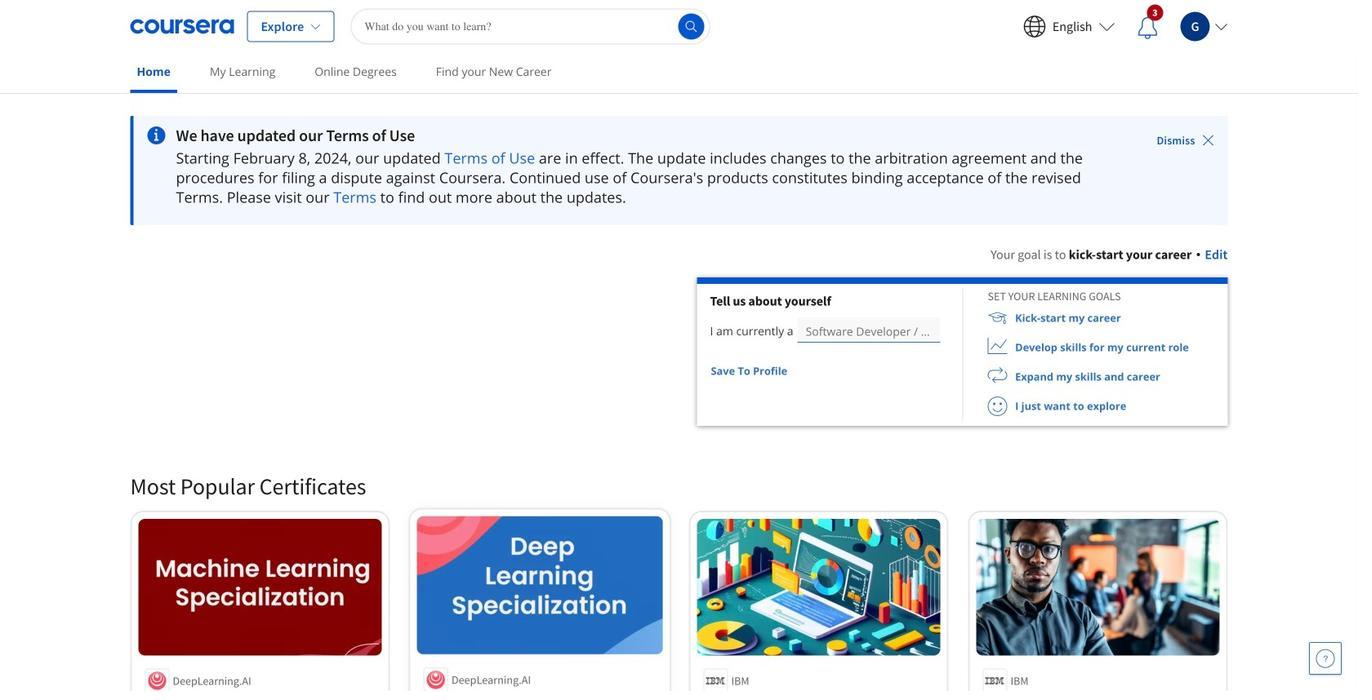 Task type: describe. For each thing, give the bounding box(es) containing it.
most popular certificates collection element
[[120, 446, 1238, 692]]

What do you want to learn? text field
[[351, 9, 710, 45]]

information: we have updated our terms of use element
[[176, 126, 1111, 145]]



Task type: locate. For each thing, give the bounding box(es) containing it.
help center image
[[1316, 649, 1336, 669]]

coursera image
[[130, 13, 234, 40]]

main content
[[0, 96, 1359, 692]]

None search field
[[351, 9, 710, 45]]

status
[[789, 371, 797, 375]]



Task type: vqa. For each thing, say whether or not it's contained in the screenshot.
help center image
yes



